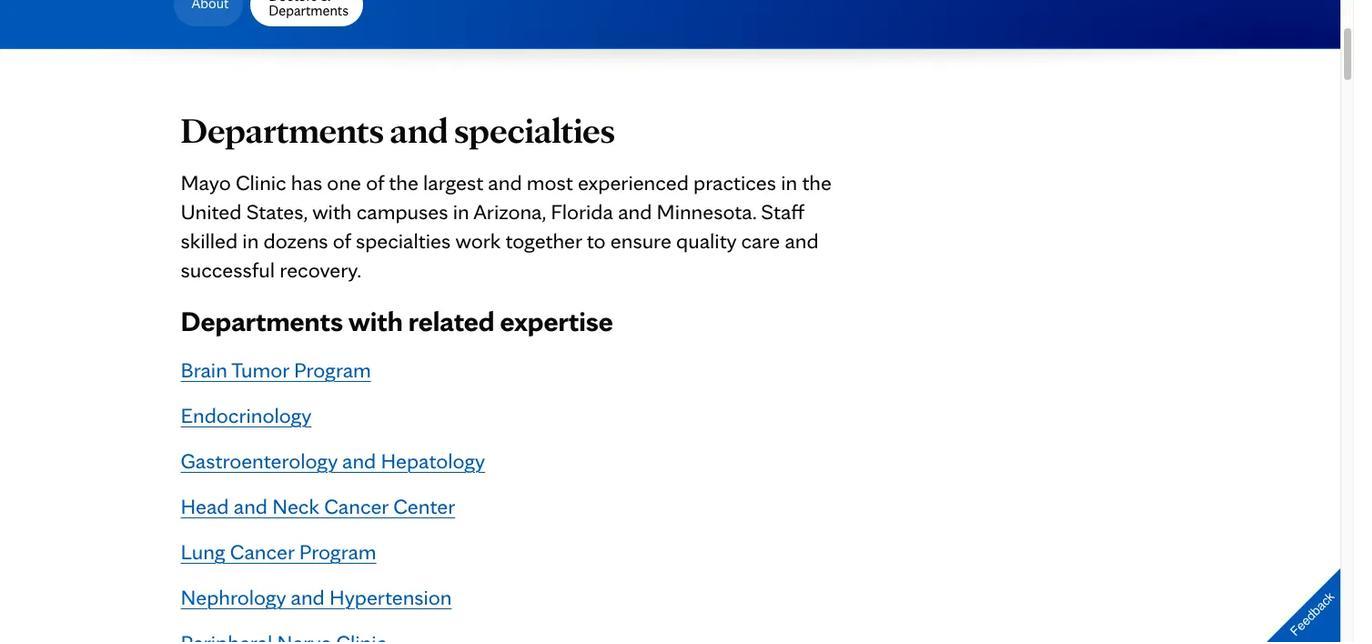 Task type: locate. For each thing, give the bounding box(es) containing it.
quality
[[676, 228, 737, 254]]

in
[[781, 169, 798, 196], [453, 198, 469, 225], [242, 228, 259, 254]]

cancer
[[324, 493, 389, 520], [230, 539, 294, 565]]

departments link
[[251, 0, 363, 26]]

one
[[327, 169, 361, 196]]

1 vertical spatial program
[[299, 539, 376, 565]]

2 horizontal spatial in
[[781, 169, 798, 196]]

1 horizontal spatial of
[[366, 169, 384, 196]]

0 vertical spatial with
[[312, 198, 352, 225]]

brain tumor program link
[[181, 357, 371, 383]]

related
[[408, 303, 495, 339]]

0 horizontal spatial cancer
[[230, 539, 294, 565]]

1 vertical spatial with
[[349, 303, 403, 339]]

program down the head and neck cancer center link
[[299, 539, 376, 565]]

with down recovery.
[[349, 303, 403, 339]]

in up "successful"
[[242, 228, 259, 254]]

cancer up nephrology
[[230, 539, 294, 565]]

departments for departments
[[269, 2, 349, 19]]

with
[[312, 198, 352, 225], [349, 303, 403, 339]]

specialties up the most
[[454, 108, 615, 152]]

departments inside menu bar
[[269, 2, 349, 19]]

largest
[[423, 169, 483, 196]]

2 vertical spatial in
[[242, 228, 259, 254]]

specialties down campuses
[[356, 228, 451, 254]]

successful
[[181, 257, 275, 283]]

endocrinology link
[[181, 402, 312, 429]]

1 vertical spatial cancer
[[230, 539, 294, 565]]

care
[[741, 228, 780, 254]]

in down largest
[[453, 198, 469, 225]]

work
[[456, 228, 501, 254]]

and up largest
[[390, 108, 448, 152]]

lung cancer program
[[181, 539, 376, 565]]

arizona,
[[473, 198, 546, 225]]

the up campuses
[[389, 169, 419, 196]]

together
[[506, 228, 582, 254]]

head and neck cancer center
[[181, 493, 455, 520]]

0 horizontal spatial the
[[389, 169, 419, 196]]

to
[[587, 228, 606, 254]]

florida
[[551, 198, 613, 225]]

states,
[[246, 198, 308, 225]]

with down one
[[312, 198, 352, 225]]

program right tumor
[[294, 357, 371, 383]]

minnesota.
[[657, 198, 757, 225]]

the
[[389, 169, 419, 196], [802, 169, 832, 196]]

0 horizontal spatial in
[[242, 228, 259, 254]]

2 vertical spatial departments
[[181, 303, 343, 339]]

1 vertical spatial of
[[333, 228, 351, 254]]

0 vertical spatial specialties
[[454, 108, 615, 152]]

with inside mayo clinic has one of the largest and most experienced practices in the united states, with campuses in arizona, florida and minnesota. staff skilled in dozens of specialties work together to ensure quality care and successful recovery.
[[312, 198, 352, 225]]

0 vertical spatial departments
[[269, 2, 349, 19]]

tumor
[[231, 357, 289, 383]]

cancer down gastroenterology and hepatology 'link'
[[324, 493, 389, 520]]

departments
[[269, 2, 349, 19], [181, 108, 384, 152], [181, 303, 343, 339]]

1 vertical spatial departments
[[181, 108, 384, 152]]

of right one
[[366, 169, 384, 196]]

0 horizontal spatial specialties
[[356, 228, 451, 254]]

program
[[294, 357, 371, 383], [299, 539, 376, 565]]

the up staff
[[802, 169, 832, 196]]

0 vertical spatial cancer
[[324, 493, 389, 520]]

specialties
[[454, 108, 615, 152], [356, 228, 451, 254]]

departments and specialties
[[181, 108, 615, 152]]

0 horizontal spatial of
[[333, 228, 351, 254]]

program for lung cancer program
[[299, 539, 376, 565]]

0 vertical spatial in
[[781, 169, 798, 196]]

nephrology and hypertension
[[181, 584, 452, 611]]

of
[[366, 169, 384, 196], [333, 228, 351, 254]]

departments for departments with related expertise
[[181, 303, 343, 339]]

center
[[393, 493, 455, 520]]

1 vertical spatial specialties
[[356, 228, 451, 254]]

of up recovery.
[[333, 228, 351, 254]]

nephrology
[[181, 584, 286, 611]]

ensure
[[611, 228, 672, 254]]

and down lung cancer program
[[291, 584, 325, 611]]

and
[[390, 108, 448, 152], [488, 169, 522, 196], [618, 198, 652, 225], [785, 228, 819, 254], [342, 448, 376, 474], [234, 493, 268, 520], [291, 584, 325, 611]]

menu item
[[170, 0, 247, 34]]

lung cancer program link
[[181, 539, 376, 565]]

1 horizontal spatial in
[[453, 198, 469, 225]]

1 vertical spatial in
[[453, 198, 469, 225]]

1 horizontal spatial the
[[802, 169, 832, 196]]

0 vertical spatial program
[[294, 357, 371, 383]]

1 horizontal spatial specialties
[[454, 108, 615, 152]]

in up staff
[[781, 169, 798, 196]]

and up the head and neck cancer center link
[[342, 448, 376, 474]]

hypertension
[[329, 584, 452, 611]]



Task type: describe. For each thing, give the bounding box(es) containing it.
gastroenterology and hepatology
[[181, 448, 485, 474]]

feedback button
[[1252, 554, 1355, 643]]

departments with related expertise
[[181, 303, 613, 339]]

mayo
[[181, 169, 231, 196]]

recovery.
[[280, 257, 362, 283]]

departments for departments and specialties
[[181, 108, 384, 152]]

experienced
[[578, 169, 689, 196]]

program for brain tumor program
[[294, 357, 371, 383]]

most
[[527, 169, 573, 196]]

expertise
[[500, 303, 613, 339]]

endocrinology
[[181, 402, 312, 429]]

1 horizontal spatial cancer
[[324, 493, 389, 520]]

united
[[181, 198, 242, 225]]

dozens
[[264, 228, 328, 254]]

specialties inside mayo clinic has one of the largest and most experienced practices in the united states, with campuses in arizona, florida and minnesota. staff skilled in dozens of specialties work together to ensure quality care and successful recovery.
[[356, 228, 451, 254]]

mayo clinic has one of the largest and most experienced practices in the united states, with campuses in arizona, florida and minnesota. staff skilled in dozens of specialties work together to ensure quality care and successful recovery.
[[181, 169, 832, 283]]

and left neck on the bottom left
[[234, 493, 268, 520]]

and down staff
[[785, 228, 819, 254]]

gastroenterology
[[181, 448, 338, 474]]

departments menu bar
[[148, 0, 367, 34]]

nephrology and hypertension link
[[181, 584, 452, 611]]

neck
[[272, 493, 319, 520]]

brain tumor program
[[181, 357, 371, 383]]

and down experienced at the top of the page
[[618, 198, 652, 225]]

gastroenterology and hepatology link
[[181, 448, 485, 474]]

brain
[[181, 357, 227, 383]]

1 the from the left
[[389, 169, 419, 196]]

0 vertical spatial of
[[366, 169, 384, 196]]

skilled
[[181, 228, 238, 254]]

feedback
[[1288, 590, 1338, 639]]

lung
[[181, 539, 225, 565]]

head and neck cancer center link
[[181, 493, 455, 520]]

hepatology
[[381, 448, 485, 474]]

has
[[291, 169, 322, 196]]

practices
[[694, 169, 776, 196]]

campuses
[[357, 198, 448, 225]]

and up arizona,
[[488, 169, 522, 196]]

2 the from the left
[[802, 169, 832, 196]]

clinic
[[236, 169, 286, 196]]

staff
[[761, 198, 804, 225]]

head
[[181, 493, 229, 520]]



Task type: vqa. For each thing, say whether or not it's contained in the screenshot.
'Feedback' Button
yes



